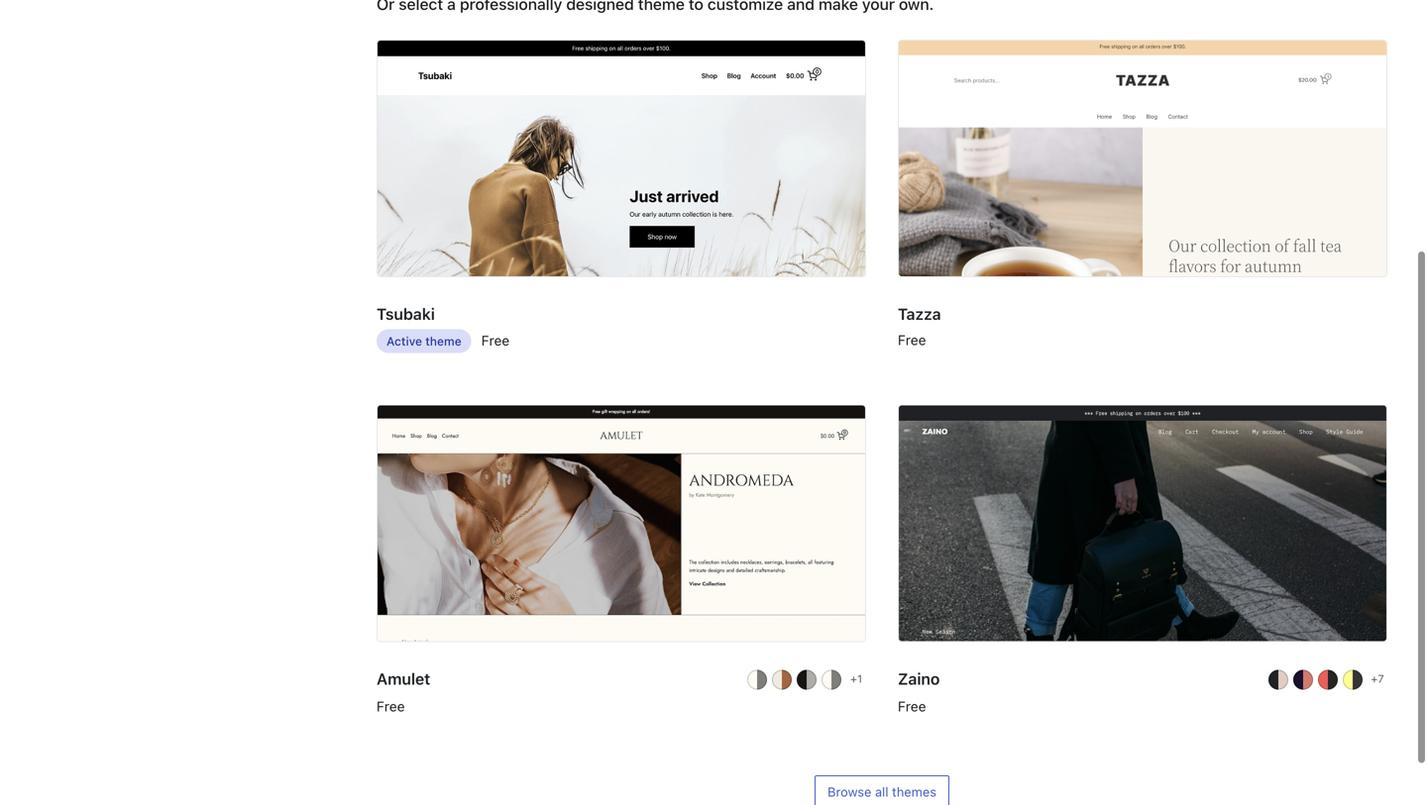 Task type: vqa. For each thing, say whether or not it's contained in the screenshot.
"Task List Options" icon
no



Task type: locate. For each thing, give the bounding box(es) containing it.
1 + from the left
[[850, 673, 857, 686]]

amulet
[[377, 670, 430, 689]]

1 horizontal spatial +
[[1371, 673, 1378, 686]]

free
[[898, 332, 926, 348], [481, 332, 510, 349], [377, 699, 405, 715], [898, 699, 926, 715]]

+ for zaino
[[1371, 673, 1378, 686]]

0 horizontal spatial +
[[850, 673, 857, 686]]

browse
[[828, 785, 872, 800]]

themes
[[892, 785, 937, 800]]

theme
[[425, 334, 462, 348]]

free down tazza
[[898, 332, 926, 348]]

+
[[850, 673, 857, 686], [1371, 673, 1378, 686]]

2 + from the left
[[1371, 673, 1378, 686]]

free down amulet
[[377, 699, 405, 715]]

+ 7
[[1371, 673, 1384, 686]]



Task type: describe. For each thing, give the bounding box(es) containing it.
+ for amulet
[[850, 673, 857, 686]]

browse all themes
[[828, 785, 937, 800]]

7
[[1378, 673, 1384, 686]]

tazza
[[898, 305, 941, 324]]

active theme
[[387, 334, 462, 348]]

free inside tazza free
[[898, 332, 926, 348]]

tsubaki
[[377, 305, 435, 324]]

all
[[875, 785, 889, 800]]

free down zaino
[[898, 699, 926, 715]]

active
[[387, 334, 422, 348]]

1
[[857, 673, 862, 686]]

+ 1
[[850, 673, 862, 686]]

tazza free
[[898, 305, 941, 348]]

zaino
[[898, 670, 940, 689]]

free right theme
[[481, 332, 510, 349]]

browse all themes button
[[815, 776, 950, 806]]



